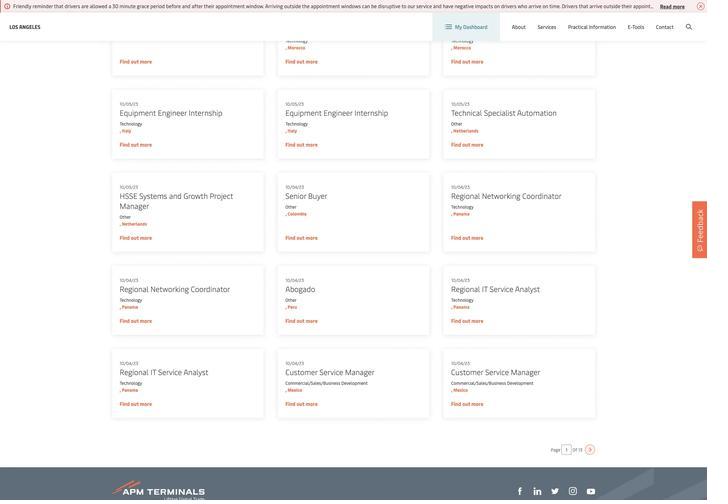 Task type: locate. For each thing, give the bounding box(es) containing it.
have
[[443, 3, 454, 9]]

1 horizontal spatial equipment
[[286, 108, 322, 118]]

1 horizontal spatial drivers
[[502, 3, 517, 9]]

on left time.
[[543, 3, 549, 9]]

1 horizontal spatial terminals
[[512, 25, 544, 35]]

0 horizontal spatial and
[[169, 191, 182, 201]]

2 terminals from the left
[[512, 25, 544, 35]]

1 horizontal spatial it
[[482, 284, 488, 294]]

2 horizontal spatial appointment
[[634, 3, 663, 9]]

1 horizontal spatial on
[[543, 3, 549, 9]]

peru
[[288, 304, 297, 310]]

1 their from the left
[[204, 3, 215, 9]]

0 vertical spatial 10/04/23 regional it service analyst technology , panama
[[451, 277, 540, 310]]

panama
[[454, 211, 470, 217], [122, 304, 138, 310], [454, 304, 470, 310], [122, 387, 138, 393]]

1 horizontal spatial 10/04/23 regional it service analyst technology , panama
[[451, 277, 540, 310]]

minute
[[120, 3, 136, 9]]

0 horizontal spatial netherlands
[[122, 221, 147, 227]]

1 operations from the left
[[286, 25, 322, 35]]

and left after
[[182, 3, 191, 9]]

coordinator
[[523, 191, 562, 201], [191, 284, 230, 294]]

1 horizontal spatial customer
[[451, 367, 484, 377]]

0 horizontal spatial internship
[[189, 108, 222, 118]]

login / create account
[[645, 18, 696, 25]]

0 horizontal spatial digital
[[386, 14, 407, 25]]

and left growth
[[169, 191, 182, 201]]

0 horizontal spatial 10/05/23 equipment engineer internship technology , italy
[[120, 101, 224, 134]]

0 horizontal spatial morocco
[[288, 45, 305, 51]]

0 vertical spatial it
[[482, 284, 488, 294]]

find out more
[[120, 58, 152, 65], [286, 58, 318, 65], [451, 58, 484, 65], [120, 141, 152, 148], [286, 141, 318, 148], [451, 141, 484, 148], [120, 234, 152, 241], [286, 234, 318, 241], [451, 234, 484, 241], [120, 317, 152, 324], [286, 317, 318, 324], [451, 317, 484, 324], [120, 400, 152, 407], [286, 400, 318, 407], [451, 400, 484, 407]]

los
[[9, 23, 18, 30]]

0 horizontal spatial equipment
[[120, 108, 156, 118]]

10/05/23 hsse systems and growth project manager other , netherlands
[[120, 184, 233, 227]]

digital down disruptive
[[386, 14, 407, 25]]

,
[[286, 45, 287, 51], [451, 45, 453, 51], [120, 128, 121, 134], [286, 128, 287, 134], [451, 128, 453, 134], [286, 211, 287, 217], [451, 211, 453, 217], [120, 221, 121, 227], [120, 304, 121, 310], [286, 304, 287, 310], [451, 304, 453, 310], [120, 387, 121, 393], [286, 387, 287, 393], [451, 387, 453, 393]]

appointment right the
[[311, 3, 340, 9]]

close alert image
[[698, 3, 705, 10]]

practical
[[569, 23, 588, 30]]

2 morocco from the left
[[454, 45, 471, 51]]

1 horizontal spatial arrive
[[590, 3, 603, 9]]

other up colombia
[[286, 204, 297, 210]]

, inside 10/04/23 senior buyer other , colombia
[[286, 211, 287, 217]]

and
[[182, 3, 191, 9], [434, 3, 442, 9], [169, 191, 182, 201]]

1 equipment from the left
[[120, 108, 156, 118]]

on right impacts
[[495, 3, 500, 9]]

tools
[[633, 23, 645, 30]]

netherlands down technical
[[454, 128, 479, 134]]

turn
[[699, 3, 708, 9]]

senior
[[286, 14, 306, 25], [451, 14, 472, 25], [286, 191, 306, 201]]

internship
[[189, 108, 222, 118], [355, 108, 388, 118]]

of 13
[[573, 447, 583, 453]]

0 horizontal spatial engineering
[[308, 14, 348, 25]]

1 10/04/23 customer service manager commercial/sales/business development , mexico from the left
[[286, 360, 375, 393]]

outside
[[284, 3, 301, 9], [604, 3, 621, 9]]

10/04/23 regional it service analyst technology , panama
[[451, 277, 540, 310], [120, 360, 208, 393]]

that right drivers
[[579, 3, 589, 9]]

1 horizontal spatial operations
[[451, 25, 488, 35]]

read more button
[[661, 2, 685, 10]]

1 horizontal spatial morocco
[[454, 45, 471, 51]]

their
[[204, 3, 215, 9], [622, 3, 633, 9]]

operations down the
[[286, 25, 322, 35]]

senior down the negative
[[451, 14, 472, 25]]

2 operations from the left
[[451, 25, 488, 35]]

1 horizontal spatial netherlands
[[454, 128, 479, 134]]

2 engineer from the left
[[324, 108, 353, 118]]

digital
[[386, 14, 407, 25], [552, 14, 573, 25]]

1 horizontal spatial networking
[[482, 191, 521, 201]]

contact
[[657, 23, 674, 30]]

their right after
[[204, 3, 215, 9]]

0 horizontal spatial 10/04/23 regional it service analyst technology , panama
[[120, 360, 208, 393]]

0 horizontal spatial networking
[[150, 284, 189, 294]]

their up e-
[[622, 3, 633, 9]]

1 10/05/23 equipment engineer internship technology , italy from the left
[[120, 101, 224, 134]]

engineering
[[308, 14, 348, 25], [474, 14, 514, 25]]

1 terminals from the left
[[346, 25, 378, 35]]

outside left the
[[284, 3, 301, 9]]

development
[[342, 380, 368, 386], [507, 380, 534, 386]]

1 horizontal spatial their
[[622, 3, 633, 9]]

1 horizontal spatial mexico
[[454, 387, 468, 393]]

1 appointment from the left
[[216, 3, 245, 9]]

1 vertical spatial networking
[[150, 284, 189, 294]]

arrive up global menu button
[[590, 3, 603, 9]]

1 horizontal spatial appointment
[[311, 3, 340, 9]]

engineering down the
[[308, 14, 348, 25]]

1 horizontal spatial that
[[579, 3, 589, 9]]

0 horizontal spatial that
[[54, 3, 63, 9]]

it
[[482, 284, 488, 294], [150, 367, 156, 377]]

0 horizontal spatial outside
[[284, 3, 301, 9]]

1 horizontal spatial 10/05/23 equipment engineer internship technology , italy
[[286, 101, 390, 134]]

0 horizontal spatial it
[[150, 367, 156, 377]]

1 horizontal spatial apm
[[494, 25, 510, 35]]

operations down the negative
[[451, 25, 488, 35]]

manager
[[350, 14, 379, 25], [516, 14, 545, 25], [120, 201, 149, 211], [345, 367, 375, 377], [511, 367, 541, 377]]

1 vertical spatial netherlands
[[122, 221, 147, 227]]

0 horizontal spatial on
[[495, 3, 500, 9]]

1 horizontal spatial engineering
[[474, 14, 514, 25]]

0 horizontal spatial 10/04/23 customer service manager commercial/sales/business development , mexico
[[286, 360, 375, 393]]

2 10/05/23 senior engineering manager - digital operations - apm terminals technology , morocco from the left
[[451, 8, 573, 51]]

10/04/23
[[286, 184, 304, 190], [451, 184, 470, 190], [120, 277, 138, 283], [286, 277, 304, 283], [451, 277, 470, 283], [120, 360, 138, 366], [286, 360, 304, 366], [451, 360, 470, 366]]

1 horizontal spatial 10/04/23 regional networking coordinator technology , panama
[[451, 184, 562, 217]]

0 horizontal spatial customer
[[286, 367, 318, 377]]

appointment left window.
[[216, 3, 245, 9]]

equipment
[[120, 108, 156, 118], [286, 108, 322, 118]]

10/05/23 senior engineering manager - digital operations - apm terminals technology , morocco
[[286, 8, 407, 51], [451, 8, 573, 51]]

0 horizontal spatial mexico
[[288, 387, 302, 393]]

10/05/23 inside 10/05/23 technical specialist automation other , netherlands
[[451, 101, 470, 107]]

a
[[109, 3, 111, 9]]

0 horizontal spatial commercial/sales/business
[[286, 380, 340, 386]]

0 horizontal spatial 10/05/23 senior engineering manager - digital operations - apm terminals technology , morocco
[[286, 8, 407, 51]]

out
[[131, 58, 139, 65], [297, 58, 305, 65], [463, 58, 471, 65], [131, 141, 139, 148], [297, 141, 305, 148], [463, 141, 471, 148], [131, 234, 139, 241], [297, 234, 305, 241], [463, 234, 471, 241], [131, 317, 139, 324], [297, 317, 305, 324], [463, 317, 471, 324], [131, 400, 139, 407], [297, 400, 305, 407], [463, 400, 471, 407]]

engineering down impacts
[[474, 14, 514, 25]]

netherlands
[[454, 128, 479, 134], [122, 221, 147, 227]]

2 mexico from the left
[[454, 387, 468, 393]]

negative
[[455, 3, 474, 9]]

and left have
[[434, 3, 442, 9]]

1 horizontal spatial development
[[507, 380, 534, 386]]

10/04/23 regional networking coordinator technology , panama
[[451, 184, 562, 217], [120, 277, 230, 310]]

1 horizontal spatial commercial/sales/business
[[451, 380, 506, 386]]

abogado
[[286, 284, 315, 294]]

global menu button
[[572, 12, 621, 31]]

that right reminder
[[54, 3, 63, 9]]

Page number field
[[562, 445, 572, 455]]

1 horizontal spatial internship
[[355, 108, 388, 118]]

1 arrive from the left
[[529, 3, 542, 9]]

0 horizontal spatial apm
[[328, 25, 344, 35]]

0 vertical spatial analyst
[[515, 284, 540, 294]]

netherlands inside '10/05/23 hsse systems and growth project manager other , netherlands'
[[122, 221, 147, 227]]

0 horizontal spatial engineer
[[158, 108, 187, 118]]

2 drivers from the left
[[502, 3, 517, 9]]

0 horizontal spatial 10/04/23 regional networking coordinator technology , panama
[[120, 277, 230, 310]]

10/05/23 equipment engineer internship technology , italy
[[120, 101, 224, 134], [286, 101, 390, 134]]

0 horizontal spatial terminals
[[346, 25, 378, 35]]

1 horizontal spatial be
[[692, 3, 697, 9]]

outside up menu
[[604, 3, 621, 9]]

0 horizontal spatial coordinator
[[191, 284, 230, 294]]

read
[[661, 3, 672, 10]]

practical information
[[569, 23, 616, 30]]

30
[[113, 3, 118, 9]]

1 horizontal spatial analyst
[[515, 284, 540, 294]]

engineer
[[158, 108, 187, 118], [324, 108, 353, 118]]

apm
[[328, 25, 344, 35], [494, 25, 510, 35]]

be right can
[[372, 3, 377, 9]]

2 arrive from the left
[[590, 3, 603, 9]]

more inside button
[[673, 3, 685, 10]]

0 horizontal spatial operations
[[286, 25, 322, 35]]

be left close alert icon
[[692, 3, 697, 9]]

0 horizontal spatial italy
[[122, 128, 131, 134]]

1 horizontal spatial digital
[[552, 14, 573, 25]]

1 italy from the left
[[122, 128, 131, 134]]

before
[[166, 3, 181, 9]]

senior inside 10/04/23 senior buyer other , colombia
[[286, 191, 306, 201]]

analyst
[[515, 284, 540, 294], [184, 367, 208, 377]]

find
[[120, 58, 130, 65], [286, 58, 296, 65], [451, 58, 461, 65], [120, 141, 130, 148], [286, 141, 296, 148], [451, 141, 461, 148], [120, 234, 130, 241], [286, 234, 296, 241], [451, 234, 461, 241], [120, 317, 130, 324], [286, 317, 296, 324], [451, 317, 461, 324], [120, 400, 130, 407], [286, 400, 296, 407], [451, 400, 461, 407]]

services button
[[538, 13, 557, 41]]

0 horizontal spatial analyst
[[184, 367, 208, 377]]

0 vertical spatial coordinator
[[523, 191, 562, 201]]

1 horizontal spatial engineer
[[324, 108, 353, 118]]

friendly
[[13, 3, 31, 9]]

switch location button
[[520, 18, 566, 25]]

other down hsse
[[120, 214, 131, 220]]

arrive
[[529, 3, 542, 9], [590, 3, 603, 9]]

after
[[192, 3, 203, 9]]

to
[[402, 3, 407, 9]]

apm down windows
[[328, 25, 344, 35]]

1 horizontal spatial outside
[[604, 3, 621, 9]]

0 horizontal spatial development
[[342, 380, 368, 386]]

other down technical
[[451, 121, 463, 127]]

0 vertical spatial 10/04/23 regional networking coordinator technology , panama
[[451, 184, 562, 217]]

netherlands down hsse
[[122, 221, 147, 227]]

1 horizontal spatial 10/05/23 senior engineering manager - digital operations - apm terminals technology , morocco
[[451, 8, 573, 51]]

0 horizontal spatial be
[[372, 3, 377, 9]]

0 horizontal spatial drivers
[[65, 3, 80, 9]]

drivers left who
[[502, 3, 517, 9]]

1 horizontal spatial 10/04/23 customer service manager commercial/sales/business development , mexico
[[451, 360, 541, 393]]

drivers
[[65, 3, 80, 9], [502, 3, 517, 9]]

1 horizontal spatial italy
[[288, 128, 297, 134]]

technical
[[451, 108, 482, 118]]

other
[[451, 121, 463, 127], [286, 204, 297, 210], [120, 214, 131, 220], [286, 297, 297, 303]]

1 commercial/sales/business from the left
[[286, 380, 340, 386]]

1 vertical spatial coordinator
[[191, 284, 230, 294]]

drivers left are
[[65, 3, 80, 9]]

e-tools
[[628, 23, 645, 30]]

project
[[210, 191, 233, 201]]

apm left 'about' "dropdown button" at the right of the page
[[494, 25, 510, 35]]

1 that from the left
[[54, 3, 63, 9]]

services
[[538, 23, 557, 30]]

los angeles link
[[9, 23, 40, 31]]

0 horizontal spatial their
[[204, 3, 215, 9]]

appointment up login
[[634, 3, 663, 9]]

manager inside '10/05/23 hsse systems and growth project manager other , netherlands'
[[120, 201, 149, 211]]

1 10/05/23 senior engineering manager - digital operations - apm terminals technology , morocco from the left
[[286, 8, 407, 51]]

0 vertical spatial netherlands
[[454, 128, 479, 134]]

1 vertical spatial analyst
[[184, 367, 208, 377]]

arrive right who
[[529, 3, 542, 9]]

customer
[[286, 367, 318, 377], [451, 367, 484, 377]]

1 customer from the left
[[286, 367, 318, 377]]

and inside '10/05/23 hsse systems and growth project manager other , netherlands'
[[169, 191, 182, 201]]

feedback
[[695, 209, 706, 243]]

senior up colombia
[[286, 191, 306, 201]]

, inside 10/05/23 technical specialist automation other , netherlands
[[451, 128, 453, 134]]

0 horizontal spatial appointment
[[216, 3, 245, 9]]

other inside 10/04/23 abogado other , peru
[[286, 297, 297, 303]]

2 their from the left
[[622, 3, 633, 9]]

be
[[372, 3, 377, 9], [692, 3, 697, 9]]

that
[[54, 3, 63, 9], [579, 3, 589, 9]]

digital down time.
[[552, 14, 573, 25]]

0 horizontal spatial arrive
[[529, 3, 542, 9]]

other up peru
[[286, 297, 297, 303]]

growth
[[184, 191, 208, 201]]



Task type: describe. For each thing, give the bounding box(es) containing it.
switch location
[[531, 18, 566, 25]]

3 appointment from the left
[[634, 3, 663, 9]]

instagram image
[[570, 487, 577, 495]]

of
[[573, 447, 578, 453]]

2 equipment from the left
[[286, 108, 322, 118]]

10/04/23 inside 10/04/23 senior buyer other , colombia
[[286, 184, 304, 190]]

1 engineer from the left
[[158, 108, 187, 118]]

linkedin image
[[534, 488, 542, 495]]

buyer
[[308, 191, 328, 201]]

1 mexico from the left
[[288, 387, 302, 393]]

2 engineering from the left
[[474, 14, 514, 25]]

1 drivers from the left
[[65, 3, 80, 9]]

my
[[455, 23, 462, 30]]

arriving
[[265, 3, 283, 9]]

1 internship from the left
[[189, 108, 222, 118]]

2 italy from the left
[[288, 128, 297, 134]]

create
[[662, 18, 676, 25]]

dashboard
[[464, 23, 488, 30]]

1 vertical spatial 10/04/23 regional it service analyst technology , panama
[[120, 360, 208, 393]]

, inside 10/04/23 abogado other , peru
[[286, 304, 287, 310]]

our
[[408, 3, 415, 9]]

global
[[586, 18, 601, 25]]

linkedin__x28_alt_x29__3_ link
[[534, 487, 542, 495]]

practical information button
[[569, 13, 616, 41]]

service
[[417, 3, 432, 9]]

window
[[664, 3, 682, 9]]

2 customer from the left
[[451, 367, 484, 377]]

you tube link
[[587, 487, 596, 495]]

disruptive
[[378, 3, 401, 9]]

the
[[302, 3, 310, 9]]

2 10/05/23 equipment engineer internship technology , italy from the left
[[286, 101, 390, 134]]

my dashboard button
[[445, 13, 488, 41]]

2 that from the left
[[579, 3, 589, 9]]

my dashboard
[[455, 23, 488, 30]]

fill 44 link
[[552, 487, 559, 495]]

other inside 10/05/23 technical specialist automation other , netherlands
[[451, 121, 463, 127]]

2 commercial/sales/business from the left
[[451, 380, 506, 386]]

who
[[518, 3, 528, 9]]

1 on from the left
[[495, 3, 500, 9]]

1 be from the left
[[372, 3, 377, 9]]

1 development from the left
[[342, 380, 368, 386]]

grace
[[137, 3, 149, 9]]

global menu
[[586, 18, 615, 25]]

other inside 10/04/23 senior buyer other , colombia
[[286, 204, 297, 210]]

friendly reminder that drivers are allowed a 30 minute grace period before and after their appointment window. arriving outside the appointment windows can be disruptive to our service and have negative impacts on drivers who arrive on time. drivers that arrive outside their appointment window will be turn
[[13, 3, 708, 9]]

login / create account link
[[633, 13, 696, 31]]

read more
[[661, 3, 685, 10]]

systems
[[139, 191, 167, 201]]

login
[[645, 18, 657, 25]]

2 digital from the left
[[552, 14, 573, 25]]

hsse
[[120, 191, 137, 201]]

colombia
[[288, 211, 307, 217]]

twitter image
[[552, 488, 559, 495]]

specialist
[[484, 108, 516, 118]]

2 horizontal spatial and
[[434, 3, 442, 9]]

1 morocco from the left
[[288, 45, 305, 51]]

reminder
[[33, 3, 53, 9]]

, inside '10/05/23 hsse systems and growth project manager other , netherlands'
[[120, 221, 121, 227]]

10/05/23 technical specialist automation other , netherlands
[[451, 101, 557, 134]]

will
[[683, 3, 691, 9]]

feedback button
[[693, 201, 708, 258]]

apmt footer logo image
[[112, 480, 205, 500]]

page
[[551, 447, 561, 453]]

1 horizontal spatial and
[[182, 3, 191, 9]]

2 10/04/23 customer service manager commercial/sales/business development , mexico from the left
[[451, 360, 541, 393]]

can
[[362, 3, 370, 9]]

period
[[150, 3, 165, 9]]

instagram link
[[570, 487, 577, 495]]

window.
[[246, 3, 264, 9]]

2 on from the left
[[543, 3, 549, 9]]

menu
[[602, 18, 615, 25]]

e-
[[628, 23, 633, 30]]

drivers
[[562, 3, 578, 9]]

allowed
[[90, 3, 107, 9]]

2 apm from the left
[[494, 25, 510, 35]]

2 outside from the left
[[604, 3, 621, 9]]

/
[[658, 18, 660, 25]]

2 appointment from the left
[[311, 3, 340, 9]]

shape link
[[517, 487, 524, 495]]

1 vertical spatial 10/04/23 regional networking coordinator technology , panama
[[120, 277, 230, 310]]

1 vertical spatial it
[[150, 367, 156, 377]]

impacts
[[475, 3, 493, 9]]

los angeles
[[9, 23, 40, 30]]

10/05/23 inside '10/05/23 hsse systems and growth project manager other , netherlands'
[[120, 184, 138, 190]]

automation
[[517, 108, 557, 118]]

switch
[[531, 18, 546, 25]]

account
[[677, 18, 696, 25]]

10/04/23 inside 10/04/23 abogado other , peru
[[286, 277, 304, 283]]

1 apm from the left
[[328, 25, 344, 35]]

senior down the
[[286, 14, 306, 25]]

facebook image
[[517, 488, 524, 495]]

contact button
[[657, 13, 674, 41]]

2 be from the left
[[692, 3, 697, 9]]

youtube image
[[587, 489, 596, 495]]

1 digital from the left
[[386, 14, 407, 25]]

other inside '10/05/23 hsse systems and growth project manager other , netherlands'
[[120, 214, 131, 220]]

time.
[[550, 3, 561, 9]]

0 vertical spatial networking
[[482, 191, 521, 201]]

netherlands inside 10/05/23 technical specialist automation other , netherlands
[[454, 128, 479, 134]]

about button
[[512, 13, 526, 41]]

10/04/23 abogado other , peru
[[286, 277, 315, 310]]

1 horizontal spatial coordinator
[[523, 191, 562, 201]]

13
[[579, 447, 583, 453]]

angeles
[[19, 23, 40, 30]]

about
[[512, 23, 526, 30]]

are
[[81, 3, 89, 9]]

windows
[[341, 3, 361, 9]]

1 engineering from the left
[[308, 14, 348, 25]]

2 internship from the left
[[355, 108, 388, 118]]

1 outside from the left
[[284, 3, 301, 9]]

2 development from the left
[[507, 380, 534, 386]]

location
[[547, 18, 566, 25]]

e-tools button
[[628, 13, 645, 41]]

10/04/23 senior buyer other , colombia
[[286, 184, 328, 217]]

information
[[590, 23, 616, 30]]



Task type: vqa. For each thing, say whether or not it's contained in the screenshot.
left the and
yes



